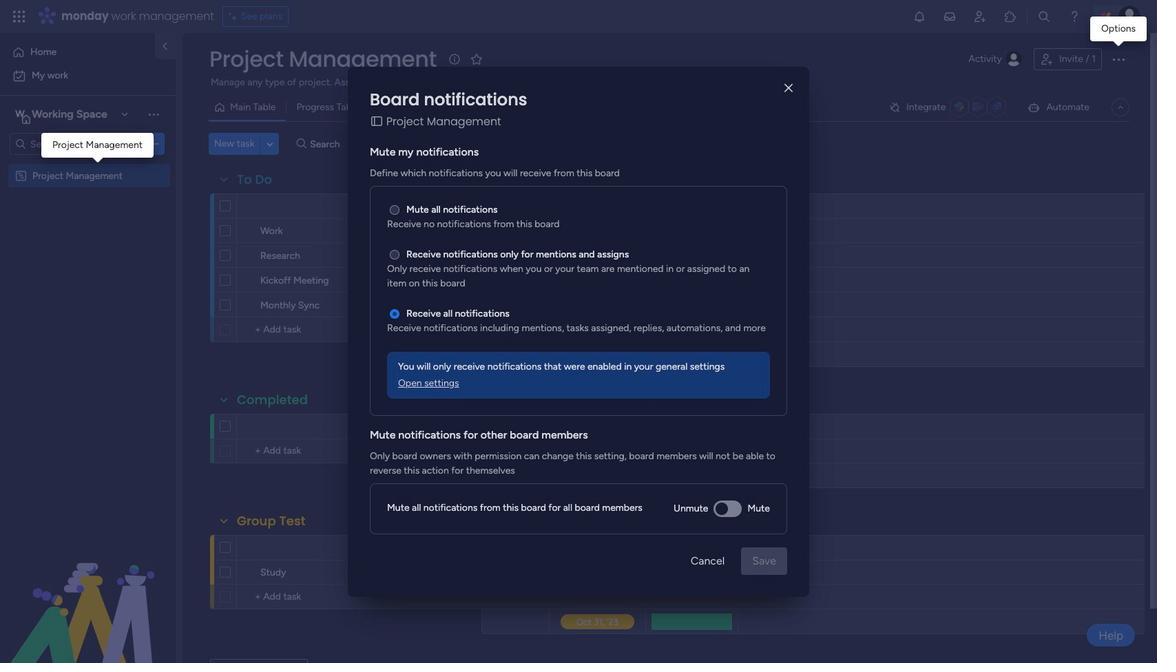 Task type: vqa. For each thing, say whether or not it's contained in the screenshot.
DIALOG
yes



Task type: locate. For each thing, give the bounding box(es) containing it.
collapse board header image
[[1115, 102, 1126, 113]]

column information image
[[719, 542, 730, 553]]

arrow down image
[[468, 136, 485, 152]]

v2 overdue deadline image
[[554, 224, 566, 237], [554, 249, 566, 262]]

1 vertical spatial option
[[8, 65, 167, 87]]

dialog
[[348, 66, 809, 597]]

lottie animation image
[[0, 524, 176, 663]]

see plans image
[[228, 9, 241, 24]]

2 v2 overdue deadline image from the top
[[554, 249, 566, 262]]

workspace image
[[13, 107, 27, 122]]

bob builder image
[[1119, 6, 1141, 28]]

list box
[[0, 161, 176, 373]]

add view image
[[378, 102, 383, 113]]

select product image
[[12, 10, 26, 23]]

notifications image
[[913, 10, 926, 23]]

None field
[[206, 45, 440, 74], [234, 171, 276, 189], [498, 199, 533, 214], [234, 391, 311, 409], [498, 419, 533, 434], [574, 419, 621, 434], [234, 512, 309, 530], [674, 540, 709, 556], [206, 45, 440, 74], [234, 171, 276, 189], [498, 199, 533, 214], [234, 391, 311, 409], [498, 419, 533, 434], [574, 419, 621, 434], [234, 512, 309, 530], [674, 540, 709, 556]]

1 vertical spatial v2 overdue deadline image
[[554, 249, 566, 262]]

2 vertical spatial option
[[0, 163, 176, 166]]

help image
[[1068, 10, 1081, 23]]

0 vertical spatial v2 overdue deadline image
[[554, 224, 566, 237]]

option
[[8, 41, 147, 63], [8, 65, 167, 87], [0, 163, 176, 166]]

show board description image
[[446, 52, 463, 66]]

angle down image
[[267, 139, 273, 149]]

v2 search image
[[296, 136, 307, 152]]



Task type: describe. For each thing, give the bounding box(es) containing it.
close image
[[784, 83, 793, 94]]

1 v2 overdue deadline image from the top
[[554, 224, 566, 237]]

invite members image
[[973, 10, 987, 23]]

0 vertical spatial option
[[8, 41, 147, 63]]

v2 done deadline image
[[554, 273, 566, 287]]

lottie animation element
[[0, 524, 176, 663]]

search everything image
[[1037, 10, 1051, 23]]

board activity image
[[1006, 51, 1022, 68]]

Search field
[[307, 134, 348, 154]]

monday marketplace image
[[1004, 10, 1017, 23]]

Search in workspace field
[[29, 136, 115, 152]]

add to favorites image
[[470, 52, 483, 66]]

update feed image
[[943, 10, 957, 23]]

workspace selection element
[[13, 106, 109, 124]]



